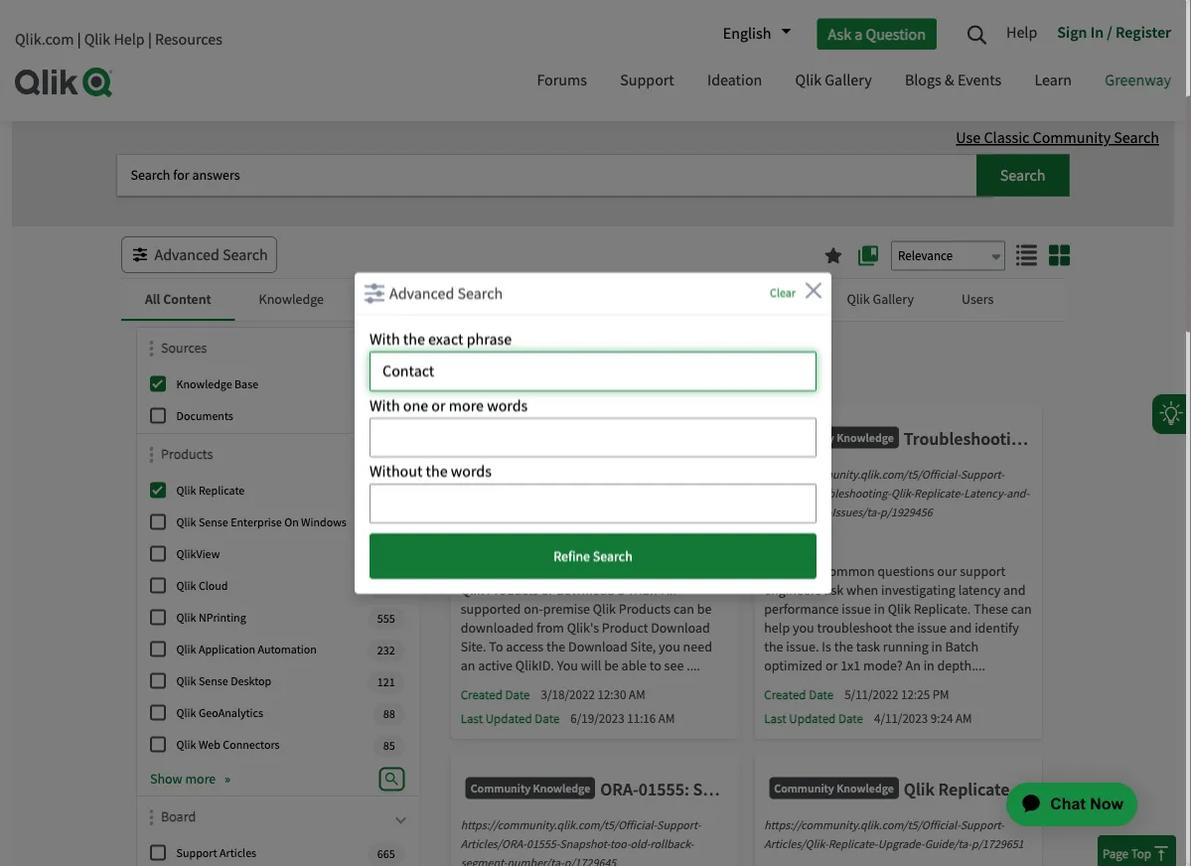 Task type: vqa. For each thing, say whether or not it's contained in the screenshot.


Task type: describe. For each thing, give the bounding box(es) containing it.
qlik replicate upgrade guide link
[[904, 778, 1128, 810]]

https://community.qlik.com/t5/official- for replicate-
[[764, 818, 960, 833]]

type :
[[451, 377, 478, 392]]

1x1
[[841, 657, 861, 675]]

qlik sense desktop
[[176, 674, 271, 689]]

is
[[822, 638, 831, 656]]

1 horizontal spatial gallery
[[873, 290, 914, 308]]

web
[[199, 737, 220, 753]]

search the community
[[138, 31, 290, 51]]

replicate- inside https://community.qlik.com/t5/official-support- articles/troubleshooting-qlik-replicate-latency-and- performance-issues/ta-p/1929456
[[914, 486, 964, 501]]

content for all content
[[163, 290, 211, 308]]

replicate- inside https://community.qlik.com/t5/official-support- articles/qlik-replicate-upgrade-guide/ta-p/1729651
[[828, 837, 878, 852]]

last updated date for or
[[764, 711, 863, 727]]

premise
[[543, 601, 590, 618]]

video content
[[717, 290, 799, 308]]

advanced for advanced search dialog
[[389, 283, 454, 303]]

https://community.qlik.com/t5/official- for 01555-
[[461, 818, 657, 833]]

all inside the are you looking to download your purchased qlik products or download a trial? all supported on-premise qlik products can be downloaded from qlik's product download site. to access the download site, you need an active qlikid. you will be able to see ....
[[662, 582, 676, 600]]

a inside the are you looking to download your purchased qlik products or download a trial? all supported on-premise qlik products can be downloaded from qlik's product download site. to access the download site, you need an active qlikid. you will be able to see ....
[[618, 582, 625, 600]]

the right is
[[834, 638, 853, 656]]

see
[[664, 657, 684, 675]]

1 vertical spatial to
[[553, 563, 565, 581]]

engineers
[[764, 582, 821, 600]]

rollback-
[[650, 837, 694, 852]]

date down optimized
[[809, 687, 834, 703]]

qlik.com link
[[15, 29, 74, 50]]

identify
[[975, 619, 1019, 637]]

/
[[1107, 22, 1113, 42]]

19
[[383, 409, 395, 425]]

1 vertical spatial qlik gallery
[[847, 290, 914, 308]]

or inside "these are common questions our support engineers ask when investigating latency and performance issue in qlik replicate. these can help you troubleshoot the issue and identify the issue. is the task running in batch optimized or 1x1 mode? an in depth...."
[[825, 657, 838, 675]]

2 vertical spatial download
[[556, 582, 615, 600]]

your
[[629, 563, 656, 581]]

support articles
[[176, 846, 256, 861]]

qlik sense enterprise on windows
[[176, 515, 347, 530]]

1 horizontal spatial download
[[651, 619, 710, 637]]

qlik gallery link
[[780, 53, 887, 111]]

products down the trial?
[[619, 601, 671, 618]]

the inside the are you looking to download your purchased qlik products or download a trial? all supported on-premise qlik products can be downloaded from qlik's product download site. to access the download site, you need an active qlikid. you will be able to see ....
[[546, 638, 566, 656]]

are
[[461, 563, 480, 581]]

nprinting
[[199, 610, 246, 626]]

and-
[[1007, 486, 1029, 501]]

old-
[[630, 837, 650, 852]]

product
[[602, 619, 648, 637]]

or inside the are you looking to download your purchased qlik products or download a trial? all supported on-premise qlik products can be downloaded from qlik's product download site. to access the download site, you need an active qlikid. you will be able to see ....
[[541, 582, 554, 600]]

am for these are common questions our support engineers ask when investigating latency and performance issue in qlik replicate. these can help you troubleshoot the issue and identify the issue. is the task running in batch optimized or 1x1 mode? an in depth....
[[956, 710, 972, 727]]

help inside button
[[513, 290, 541, 308]]

last for an
[[461, 711, 483, 727]]

01555-
[[526, 837, 560, 852]]

am for are you looking to download your purchased qlik products or download a trial? all supported on-premise qlik products can be downloaded from qlik's product download site. to access the download site, you need an active qlikid. you will be able to see ....
[[659, 710, 675, 727]]

665 inside showing page 1 of 67 of 665 results (0.453 seconds) . clear all
[[570, 328, 588, 344]]

when
[[846, 582, 878, 600]]

latency-
[[964, 486, 1007, 501]]

sign in / register
[[1057, 22, 1171, 42]]

from
[[536, 619, 564, 637]]

sort filter image for products
[[150, 447, 153, 463]]

https://community.qlik.com/t5/official-support- articles/how-to-download-qlik-products/ta- p/1906869
[[461, 467, 701, 520]]

all inside 'button'
[[145, 290, 160, 308]]

the down help
[[764, 638, 783, 656]]

sources button
[[161, 338, 410, 368]]

upgrade-
[[878, 837, 925, 852]]

knowledge base for 665
[[176, 377, 258, 392]]

community inside the community knowledge qlik replicate upgrade guide
[[774, 780, 834, 796]]

the right qlik help link
[[187, 31, 209, 51]]

qlik inside "these are common questions our support engineers ask when investigating latency and performance issue in qlik replicate. these can help you troubleshoot the issue and identify the issue. is the task running in batch optimized or 1x1 mode? an in depth...."
[[888, 601, 911, 618]]

✕ for qlik replicate
[[733, 378, 742, 393]]

top
[[1131, 845, 1151, 862]]

how to download qlik products
[[600, 427, 842, 450]]

size image
[[1016, 245, 1037, 266]]

sort filter image for board
[[150, 810, 153, 826]]

community button
[[348, 279, 464, 319]]

use classic community search
[[956, 128, 1159, 148]]

2 vertical spatial replicate
[[938, 778, 1010, 800]]

2 vertical spatial in
[[924, 657, 935, 675]]

sign
[[1057, 22, 1087, 42]]

qlik help link
[[84, 29, 145, 50]]

0 vertical spatial in
[[874, 601, 885, 618]]

date down 3/18/2022
[[535, 711, 560, 727]]

task
[[856, 638, 880, 656]]

665 for support articles
[[377, 846, 395, 862]]

you inside "these are common questions our support engineers ask when investigating latency and performance issue in qlik replicate. these can help you troubleshoot the issue and identify the issue. is the task running in batch optimized or 1x1 mode? an in depth...."
[[793, 619, 814, 637]]

ask a question link
[[817, 18, 937, 49]]

type
[[451, 377, 475, 392]]

community knowledge for qlik-
[[774, 429, 894, 445]]

without
[[370, 461, 423, 482]]

0 horizontal spatial you
[[483, 563, 504, 581]]

the left exact
[[403, 329, 425, 349]]

https://community.qlik.com/t5/official- for to-
[[461, 467, 657, 482]]

knowledge button
[[235, 279, 348, 319]]

date down qlikid.
[[505, 687, 530, 703]]

click to close popup image
[[806, 282, 822, 298]]

number/ta-
[[507, 855, 564, 866]]

2 vertical spatial you
[[659, 638, 680, 656]]

application
[[199, 642, 255, 657]]

supported
[[461, 601, 521, 618]]

community inside button
[[372, 290, 440, 308]]

1 horizontal spatial be
[[697, 601, 712, 618]]

show more »
[[150, 770, 231, 788]]

: for products
[[642, 377, 645, 392]]

performance
[[764, 601, 839, 618]]

products inside button
[[161, 445, 213, 463]]

clear inside showing page 1 of 67 of 665 results (0.453 seconds) . clear all
[[451, 353, 476, 368]]

qlik help button
[[464, 279, 565, 319]]

windows
[[301, 515, 347, 530]]

https://community.qlik.com/t5/official-support- articles/troubleshooting-qlik-replicate-latency-and- performance-issues/ta-p/1929456
[[764, 467, 1029, 520]]

0 horizontal spatial and
[[950, 619, 972, 637]]

page
[[496, 328, 521, 344]]

support
[[176, 846, 217, 861]]

qlik.com
[[15, 29, 74, 50]]

qlik help
[[488, 290, 541, 308]]

....
[[687, 657, 700, 675]]

replicate for ✕
[[676, 378, 722, 393]]

articles/qlik-
[[764, 837, 828, 852]]

knowledge up https://community.qlik.com/t5/official-support- articles/ora-01555-snapshot-too-old-rollback- segment-number/ta-p/1729645
[[533, 780, 590, 796]]

products down "looking" on the bottom
[[486, 582, 538, 600]]

documents
[[176, 409, 233, 424]]

support- for old-
[[657, 818, 701, 833]]

2 horizontal spatial help
[[1006, 22, 1037, 42]]

clear inside advanced search dialog
[[770, 285, 796, 301]]

sort filter image
[[150, 341, 153, 357]]

advanced for advanced search button
[[154, 244, 219, 265]]

board
[[161, 808, 196, 826]]

5/11/2022
[[845, 687, 899, 703]]

batch
[[945, 638, 979, 656]]

121
[[377, 675, 395, 690]]

qlik.com | qlik help | resources
[[15, 29, 222, 50]]

too-
[[610, 837, 630, 852]]

all content
[[145, 290, 211, 308]]

issue.
[[786, 638, 819, 656]]

seconds)
[[659, 328, 703, 344]]

optimized
[[764, 657, 823, 675]]

without the words
[[370, 461, 492, 482]]

67
[[544, 328, 555, 344]]

to inside 'link'
[[639, 427, 655, 450]]

created for an
[[461, 687, 503, 703]]

Without the words text field
[[370, 484, 817, 523]]

products inside 'link'
[[773, 427, 842, 450]]

articles/troubleshooting-
[[764, 486, 891, 501]]

555
[[377, 611, 395, 626]]

how to download qlik products link
[[600, 427, 842, 459]]

created date for optimized
[[764, 687, 834, 703]]

knowledge base for ✕
[[487, 378, 569, 393]]

qlik- inside https://community.qlik.com/t5/official-support- articles/how-to-download-qlik-products/ta- p/1906869
[[596, 486, 619, 501]]

articles
[[220, 846, 256, 861]]

1 horizontal spatial and
[[1003, 582, 1026, 600]]

our
[[937, 563, 957, 581]]

resources
[[155, 29, 222, 50]]

results
[[590, 328, 624, 344]]

knowledge inside the community knowledge qlik replicate upgrade guide
[[837, 780, 894, 796]]

0 horizontal spatial be
[[604, 657, 619, 675]]

qlik- inside https://community.qlik.com/t5/official-support- articles/troubleshooting-qlik-replicate-latency-and- performance-issues/ta-p/1929456
[[891, 486, 914, 501]]

pm
[[933, 687, 949, 703]]

questions
[[878, 563, 934, 581]]

last for optimized
[[764, 711, 787, 727]]

0 vertical spatial issue
[[842, 601, 871, 618]]

qlik inside button
[[488, 290, 511, 308]]

12:30
[[598, 687, 626, 703]]

qlik's
[[567, 619, 599, 637]]

greenway link
[[1090, 53, 1186, 111]]

665 for knowledge base
[[377, 378, 395, 393]]

999
[[377, 547, 395, 563]]



Task type: locate. For each thing, give the bounding box(es) containing it.
0 vertical spatial sort filter image
[[150, 447, 153, 463]]

advanced search up exact
[[389, 283, 503, 303]]

: for type
[[475, 377, 478, 392]]

1 vertical spatial these
[[974, 601, 1008, 618]]

these up engineers
[[764, 563, 799, 581]]

created date for an
[[461, 687, 530, 703]]

or up on-
[[541, 582, 554, 600]]

https://community.qlik.com/t5/official- inside https://community.qlik.com/t5/official-support- articles/how-to-download-qlik-products/ta- p/1906869
[[461, 467, 657, 482]]

665 left results
[[570, 328, 588, 344]]

1 sort filter image from the top
[[150, 447, 153, 463]]

can inside the are you looking to download your purchased qlik products or download a trial? all supported on-premise qlik products can be downloaded from qlik's product download site. to access the download site, you need an active qlikid. you will be able to see ....
[[674, 601, 694, 618]]

download up 'need'
[[651, 619, 710, 637]]

✕ for knowledge base
[[580, 378, 589, 393]]

refine
[[554, 547, 590, 565]]

✕ up how to download qlik products
[[733, 378, 742, 393]]

2 qlik- from the left
[[891, 486, 914, 501]]

or right one at the left of the page
[[432, 395, 446, 416]]

1 horizontal spatial created
[[764, 687, 806, 703]]

advanced search dialog
[[355, 272, 832, 315]]

0 horizontal spatial more
[[185, 770, 216, 788]]

with down community button on the top
[[370, 329, 400, 349]]

1 last from the left
[[461, 711, 483, 727]]

are you looking to download your purchased qlik products or download a trial? all supported on-premise qlik products can be downloaded from qlik's product download site. to access the download site, you need an active qlikid. you will be able to see ....
[[461, 563, 720, 675]]

application
[[970, 759, 1161, 850]]

mode?
[[863, 657, 903, 675]]

0 horizontal spatial clear
[[451, 353, 476, 368]]

list
[[12, 15, 1120, 68]]

need
[[683, 638, 712, 656]]

the up running
[[895, 619, 915, 637]]

products :
[[598, 377, 645, 392]]

1 vertical spatial advanced
[[389, 283, 454, 303]]

0 vertical spatial gallery
[[825, 70, 872, 90]]

2 content from the left
[[752, 290, 799, 308]]

be up 'need'
[[697, 601, 712, 618]]

to right how at the right of the page
[[639, 427, 655, 450]]

advanced search inside dialog
[[389, 283, 503, 303]]

advanced search for advanced search button
[[154, 244, 268, 265]]

in down when
[[874, 601, 885, 618]]

community knowledge qlik replicate upgrade guide
[[774, 778, 1128, 800]]

the
[[187, 31, 209, 51], [403, 329, 425, 349], [426, 461, 448, 482], [895, 619, 915, 637], [546, 638, 566, 656], [764, 638, 783, 656], [834, 638, 853, 656]]

qlik replicate up the enterprise
[[176, 483, 245, 498]]

0 vertical spatial qlik gallery
[[795, 70, 872, 90]]

1 vertical spatial you
[[793, 619, 814, 637]]

knowledge down the all
[[487, 378, 542, 393]]

qlik gallery right the click to close popup icon
[[847, 290, 914, 308]]

2 sort filter image from the top
[[150, 810, 153, 826]]

1 horizontal spatial of
[[558, 328, 568, 344]]

1 horizontal spatial a
[[855, 24, 863, 44]]

menu bar containing qlik gallery
[[522, 53, 1186, 111]]

support- inside https://community.qlik.com/t5/official-support- articles/ora-01555-snapshot-too-old-rollback- segment-number/ta-p/1729645
[[657, 818, 701, 833]]

1 created date from the left
[[461, 687, 530, 703]]

or
[[432, 395, 446, 416], [541, 582, 554, 600], [825, 657, 838, 675]]

1 horizontal spatial |
[[148, 29, 152, 50]]

last
[[461, 711, 483, 727], [764, 711, 787, 727]]

1 vertical spatial replicate-
[[828, 837, 878, 852]]

0 vertical spatial or
[[432, 395, 446, 416]]

2 vertical spatial to
[[649, 657, 662, 675]]

2 horizontal spatial you
[[793, 619, 814, 637]]

sense up qlik geoanalytics
[[199, 674, 228, 689]]

showing
[[451, 328, 494, 344]]

english
[[723, 23, 771, 44]]

665 for qlik replicate
[[377, 484, 395, 499]]

https://community.qlik.com/t5/official- inside https://community.qlik.com/t5/official-support- articles/troubleshooting-qlik-replicate-latency-and- performance-issues/ta-p/1929456
[[764, 467, 960, 482]]

support- up rollback-
[[657, 818, 701, 833]]

support- for products/ta-
[[657, 467, 701, 482]]

help
[[1006, 22, 1037, 42], [114, 29, 145, 50], [513, 290, 541, 308]]

support- up p/1729651
[[960, 818, 1004, 833]]

1 vertical spatial replicate
[[199, 483, 245, 498]]

1 vertical spatial all
[[662, 582, 676, 600]]

1 created from the left
[[461, 687, 503, 703]]

knowledge up sources button
[[259, 290, 324, 308]]

guide
[[1083, 778, 1128, 800]]

knowledge up https://community.qlik.com/t5/official-support- articles/qlik-replicate-upgrade-guide/ta-p/1729651
[[837, 780, 894, 796]]

depth....
[[937, 657, 986, 675]]

1 vertical spatial download
[[568, 563, 626, 581]]

clear
[[770, 285, 796, 301], [451, 353, 476, 368]]

85
[[383, 738, 395, 753]]

english button
[[713, 17, 791, 51]]

replicate-
[[914, 486, 964, 501], [828, 837, 878, 852]]

the right the without
[[426, 461, 448, 482]]

sign in / register link
[[1047, 15, 1171, 53]]

2 ✕ from the left
[[733, 378, 742, 393]]

these up identify
[[974, 601, 1008, 618]]

0 horizontal spatial ✕
[[580, 378, 589, 393]]

qlik gallery down ask
[[795, 70, 872, 90]]

on-
[[524, 601, 543, 618]]

5/11/2022 12:25 pm
[[845, 687, 949, 703]]

am right 11:16
[[659, 710, 675, 727]]

issues/ta-
[[832, 505, 880, 520]]

support- inside https://community.qlik.com/t5/official-support- articles/how-to-download-qlik-products/ta- p/1906869
[[657, 467, 701, 482]]

sense for desktop
[[199, 674, 228, 689]]

0 vertical spatial community knowledge
[[774, 429, 894, 445]]

advanced inside dialog
[[389, 283, 454, 303]]

community knowledge up 01555-
[[471, 780, 590, 796]]

0 vertical spatial replicate
[[676, 378, 722, 393]]

1 horizontal spatial base
[[545, 378, 569, 393]]

issue up troubleshoot
[[842, 601, 871, 618]]

2 created from the left
[[764, 687, 806, 703]]

base for 665
[[235, 377, 258, 392]]

resources link
[[155, 29, 222, 50]]

advanced search up all content
[[154, 244, 268, 265]]

exact
[[428, 329, 463, 349]]

https://community.qlik.com/t5/official- inside https://community.qlik.com/t5/official-support- articles/qlik-replicate-upgrade-guide/ta-p/1729651
[[764, 818, 960, 833]]

can up identify
[[1011, 601, 1032, 618]]

content left the click to close popup icon
[[752, 290, 799, 308]]

2 updated from the left
[[789, 711, 836, 727]]

1 vertical spatial sense
[[199, 674, 228, 689]]

https://community.qlik.com/t5/official- up upgrade-
[[764, 818, 960, 833]]

last down optimized
[[764, 711, 787, 727]]

: down clear all button
[[475, 377, 478, 392]]

cloud
[[199, 578, 228, 594]]

sort filter image
[[150, 447, 153, 463], [150, 810, 153, 826]]

qlik replicate for 665
[[176, 483, 245, 498]]

content for video content
[[752, 290, 799, 308]]

are
[[802, 563, 820, 581]]

words
[[487, 395, 528, 416], [451, 461, 492, 482]]

help left resources link
[[114, 29, 145, 50]]

created date down active
[[461, 687, 530, 703]]

1 | from the left
[[77, 29, 81, 50]]

purchased
[[658, 563, 720, 581]]

0 vertical spatial words
[[487, 395, 528, 416]]

1 content from the left
[[163, 290, 211, 308]]

size image
[[1049, 245, 1070, 266]]

1 horizontal spatial ✕
[[733, 378, 742, 393]]

0 horizontal spatial a
[[618, 582, 625, 600]]

created down optimized
[[764, 687, 806, 703]]

qlik- up p/1929456
[[891, 486, 914, 501]]

sources
[[161, 339, 207, 357]]

running
[[883, 638, 929, 656]]

replicate down .
[[676, 378, 722, 393]]

a left the trial?
[[618, 582, 625, 600]]

download up products/ta-
[[658, 427, 735, 450]]

download
[[651, 619, 710, 637], [568, 638, 628, 656]]

help left "sign"
[[1006, 22, 1037, 42]]

gallery down ask
[[825, 70, 872, 90]]

0 vertical spatial clear
[[770, 285, 796, 301]]

1 horizontal spatial content
[[752, 290, 799, 308]]

1 vertical spatial qlik replicate
[[176, 483, 245, 498]]

0 horizontal spatial gallery
[[825, 70, 872, 90]]

1 of from the left
[[531, 328, 541, 344]]

to left 'see'
[[649, 657, 662, 675]]

updated
[[486, 711, 532, 727], [789, 711, 836, 727]]

1 horizontal spatial advanced
[[389, 283, 454, 303]]

✕ left the products : at the top right of page
[[580, 378, 589, 393]]

base for ✕
[[545, 378, 569, 393]]

1 horizontal spatial replicate-
[[914, 486, 964, 501]]

0 horizontal spatial knowledge base
[[176, 377, 258, 392]]

| right qlik.com link
[[77, 29, 81, 50]]

1 vertical spatial in
[[931, 638, 942, 656]]

last down 'an'
[[461, 711, 483, 727]]

665 up 19
[[377, 378, 395, 393]]

date down 5/11/2022
[[838, 711, 863, 727]]

1 horizontal spatial :
[[642, 377, 645, 392]]

0 vertical spatial a
[[855, 24, 863, 44]]

issue
[[842, 601, 871, 618], [917, 619, 947, 637]]

advanced search inside button
[[154, 244, 268, 265]]

updated down optimized
[[789, 711, 836, 727]]

board button
[[161, 807, 410, 836]]

https://community.qlik.com/t5/official- up the issues/ta-
[[764, 467, 960, 482]]

0 horizontal spatial help
[[114, 29, 145, 50]]

1 last updated date from the left
[[461, 711, 560, 727]]

support- up latency-
[[960, 467, 1004, 482]]

1 vertical spatial gallery
[[873, 290, 914, 308]]

replicate up the enterprise
[[199, 483, 245, 498]]

2 vertical spatial or
[[825, 657, 838, 675]]

2 created date from the left
[[764, 687, 834, 703]]

performance-
[[764, 505, 832, 520]]

support- inside https://community.qlik.com/t5/official-support- articles/qlik-replicate-upgrade-guide/ta-p/1729651
[[960, 818, 1004, 833]]

in left "batch" on the bottom right
[[931, 638, 942, 656]]

last updated date down active
[[461, 711, 560, 727]]

2 can from the left
[[1011, 601, 1032, 618]]

0 horizontal spatial all
[[145, 290, 160, 308]]

more left »
[[185, 770, 216, 788]]

0 vertical spatial advanced search
[[154, 244, 268, 265]]

0 horizontal spatial can
[[674, 601, 694, 618]]

qlik replicate for ✕
[[654, 378, 722, 393]]

p/1929456
[[880, 505, 933, 520]]

issue down replicate.
[[917, 619, 947, 637]]

0 horizontal spatial download
[[568, 638, 628, 656]]

with for with one or more words
[[370, 395, 400, 416]]

1 horizontal spatial created date
[[764, 687, 834, 703]]

0 vertical spatial all
[[145, 290, 160, 308]]

1 horizontal spatial these
[[974, 601, 1008, 618]]

phrase
[[467, 329, 512, 349]]

2 horizontal spatial replicate
[[938, 778, 1010, 800]]

or left 1x1
[[825, 657, 838, 675]]

0 vertical spatial advanced
[[154, 244, 219, 265]]

able
[[622, 657, 647, 675]]

https://community.qlik.com/t5/official-support- articles/qlik-replicate-upgrade-guide/ta-p/1729651
[[764, 818, 1024, 852]]

0 vertical spatial these
[[764, 563, 799, 581]]

1 horizontal spatial knowledge base
[[487, 378, 569, 393]]

content
[[163, 290, 211, 308], [752, 290, 799, 308]]

products up articles/troubleshooting-
[[773, 427, 842, 450]]

question
[[866, 24, 926, 44]]

2 : from the left
[[642, 377, 645, 392]]

https://community.qlik.com/t5/official- for qlik-
[[764, 467, 960, 482]]

geoanalytics
[[199, 706, 263, 721]]

common
[[823, 563, 875, 581]]

replicate- up p/1929456
[[914, 486, 964, 501]]

support- for and-
[[960, 467, 1004, 482]]

1
[[523, 328, 529, 344]]

replicate
[[676, 378, 722, 393], [199, 483, 245, 498], [938, 778, 1010, 800]]

and right latency
[[1003, 582, 1026, 600]]

created date down optimized
[[764, 687, 834, 703]]

0 vertical spatial with
[[370, 329, 400, 349]]

in right 'an'
[[924, 657, 935, 675]]

691
[[377, 579, 395, 595]]

0 vertical spatial download
[[651, 619, 710, 637]]

2 of from the left
[[558, 328, 568, 344]]

3/18/2022 12:30 am
[[541, 687, 645, 703]]

clear left the all
[[451, 353, 476, 368]]

0 horizontal spatial |
[[77, 29, 81, 50]]

2 last updated date from the left
[[764, 711, 863, 727]]

11:16
[[627, 710, 656, 727]]

0 vertical spatial replicate-
[[914, 486, 964, 501]]

content inside button
[[752, 290, 799, 308]]

1 can from the left
[[674, 601, 694, 618]]

base down sources button
[[235, 377, 258, 392]]

With one or more words text field
[[370, 418, 817, 457]]

menu bar
[[522, 53, 1186, 111]]

segment-
[[461, 855, 507, 866]]

0 horizontal spatial am
[[629, 687, 645, 703]]

qlik image
[[15, 68, 114, 97]]

help up '1'
[[513, 290, 541, 308]]

0 vertical spatial qlik replicate
[[654, 378, 722, 393]]

qlik cloud
[[176, 578, 228, 594]]

0 horizontal spatial :
[[475, 377, 478, 392]]

3/18/2022
[[541, 687, 595, 703]]

community knowledge for 01555-
[[471, 780, 590, 796]]

qlikid.
[[515, 657, 554, 675]]

1 horizontal spatial updated
[[789, 711, 836, 727]]

1 updated from the left
[[486, 711, 532, 727]]

| right qlik help link
[[148, 29, 152, 50]]

connectors
[[223, 737, 280, 753]]

1 horizontal spatial you
[[659, 638, 680, 656]]

4/11/2023 9:24 am
[[874, 710, 972, 727]]

1 vertical spatial words
[[451, 461, 492, 482]]

last updated date down optimized
[[764, 711, 863, 727]]

access
[[506, 638, 544, 656]]

updated for or
[[789, 711, 836, 727]]

1 horizontal spatial last updated date
[[764, 711, 863, 727]]

all
[[479, 353, 491, 368]]

1 horizontal spatial qlik replicate
[[654, 378, 722, 393]]

qlikview
[[176, 547, 220, 562]]

base
[[235, 377, 258, 392], [545, 378, 569, 393]]

9:24
[[931, 710, 953, 727]]

search inside dialog
[[458, 283, 503, 303]]

download up will
[[568, 638, 628, 656]]

1 vertical spatial sort filter image
[[150, 810, 153, 826]]

1 with from the top
[[370, 329, 400, 349]]

sense up qlikview
[[199, 515, 228, 530]]

qlik application automation
[[176, 642, 317, 657]]

0 vertical spatial and
[[1003, 582, 1026, 600]]

0 horizontal spatial last
[[461, 711, 483, 727]]

updated for active
[[486, 711, 532, 727]]

1 sense from the top
[[199, 515, 228, 530]]

users
[[962, 290, 994, 308]]

page top
[[1103, 845, 1151, 862]]

download-
[[542, 486, 596, 501]]

https://community.qlik.com/t5/official- inside https://community.qlik.com/t5/official-support- articles/ora-01555-snapshot-too-old-rollback- segment-number/ta-p/1729645
[[461, 818, 657, 833]]

1 vertical spatial download
[[568, 638, 628, 656]]

1 horizontal spatial last
[[764, 711, 787, 727]]

1 : from the left
[[475, 377, 478, 392]]

with the exact phrase
[[370, 329, 512, 349]]

of right '1'
[[531, 328, 541, 344]]

0 vertical spatial to
[[639, 427, 655, 450]]

products down results
[[598, 377, 642, 392]]

1 qlik- from the left
[[596, 486, 619, 501]]

qlik inside 'link'
[[739, 427, 770, 450]]

1 vertical spatial more
[[185, 770, 216, 788]]

be right will
[[604, 657, 619, 675]]

advanced search for advanced search dialog
[[389, 283, 503, 303]]

0 horizontal spatial replicate-
[[828, 837, 878, 852]]

qlik- down how at the right of the page
[[596, 486, 619, 501]]

knowledge up https://community.qlik.com/t5/official-support- articles/troubleshooting-qlik-replicate-latency-and- performance-issues/ta-p/1929456
[[837, 429, 894, 445]]

1781
[[371, 516, 395, 531]]

with one or more words
[[370, 395, 528, 416]]

products button
[[161, 444, 410, 474]]

2 sense from the top
[[199, 674, 228, 689]]

site.
[[461, 638, 486, 656]]

0 horizontal spatial updated
[[486, 711, 532, 727]]

1 horizontal spatial replicate
[[676, 378, 722, 393]]

support-
[[657, 467, 701, 482], [960, 467, 1004, 482], [657, 818, 701, 833], [960, 818, 1004, 833]]

advanced up all content
[[154, 244, 219, 265]]

gallery right the click to close popup icon
[[873, 290, 914, 308]]

content down advanced search button
[[163, 290, 211, 308]]

video
[[717, 290, 750, 308]]

2 horizontal spatial am
[[956, 710, 972, 727]]

replicate- left 'guide/ta-'
[[828, 837, 878, 852]]

0 horizontal spatial advanced search
[[154, 244, 268, 265]]

0 horizontal spatial created date
[[461, 687, 530, 703]]

665 down the without
[[377, 484, 395, 499]]

content inside 'button'
[[163, 290, 211, 308]]

the down from
[[546, 638, 566, 656]]

support- for p/1729651
[[960, 818, 1004, 833]]

you up 'see'
[[659, 638, 680, 656]]

refine search
[[554, 547, 633, 565]]

qlik replicate down "seconds)"
[[654, 378, 722, 393]]

0 vertical spatial more
[[449, 395, 484, 416]]

qlik community
[[12, 31, 120, 51]]

am right '9:24'
[[956, 710, 972, 727]]

with for with the exact phrase
[[370, 329, 400, 349]]

2 | from the left
[[148, 29, 152, 50]]

am up 11:16
[[629, 687, 645, 703]]

advanced inside button
[[154, 244, 219, 265]]

list containing qlik community
[[12, 15, 1120, 68]]

advanced search button
[[121, 236, 277, 273]]

support- inside https://community.qlik.com/t5/official-support- articles/troubleshooting-qlik-replicate-latency-and- performance-issues/ta-p/1929456
[[960, 467, 1004, 482]]

2 with from the top
[[370, 395, 400, 416]]

last updated date for active
[[461, 711, 560, 727]]

classic
[[984, 128, 1030, 148]]

all
[[145, 290, 160, 308], [662, 582, 676, 600]]

0 horizontal spatial replicate
[[199, 483, 245, 498]]

refine search button
[[370, 533, 817, 579]]

1 vertical spatial community knowledge
[[471, 780, 590, 796]]

created down 'an'
[[461, 687, 503, 703]]

replicate for 665
[[199, 483, 245, 498]]

words up articles/how-
[[451, 461, 492, 482]]

these are common questions our support engineers ask when investigating latency and performance issue in qlik replicate. these can help you troubleshoot the issue and identify the issue. is the task running in batch optimized or 1x1 mode? an in depth....
[[764, 563, 1032, 675]]

can inside "these are common questions our support engineers ask when investigating latency and performance issue in qlik replicate. these can help you troubleshoot the issue and identify the issue. is the task running in batch optimized or 1x1 mode? an in depth...."
[[1011, 601, 1032, 618]]

1 horizontal spatial can
[[1011, 601, 1032, 618]]

0 horizontal spatial issue
[[842, 601, 871, 618]]

on
[[284, 515, 299, 530]]

1 horizontal spatial issue
[[917, 619, 947, 637]]

advanced up with the exact phrase
[[389, 283, 454, 303]]

knowledge inside 'button'
[[259, 290, 324, 308]]

With the exact phrase text field
[[370, 351, 817, 391]]

of right the 67
[[558, 328, 568, 344]]

sense for enterprise
[[199, 515, 228, 530]]

2 last from the left
[[764, 711, 787, 727]]

created for optimized
[[764, 687, 806, 703]]

knowledge up documents
[[176, 377, 232, 392]]

to right "looking" on the bottom
[[553, 563, 565, 581]]

a right ask
[[855, 24, 863, 44]]

.
[[703, 328, 706, 344]]

0 vertical spatial be
[[697, 601, 712, 618]]

1 vertical spatial clear
[[451, 353, 476, 368]]

clear left the click to close popup icon
[[770, 285, 796, 301]]

community knowledge up articles/troubleshooting-
[[774, 429, 894, 445]]

qlik web connectors
[[176, 737, 280, 753]]

1 ✕ from the left
[[580, 378, 589, 393]]

download inside how to download qlik products 'link'
[[658, 427, 735, 450]]

1 horizontal spatial clear
[[770, 285, 796, 301]]

products
[[598, 377, 642, 392], [773, 427, 842, 450], [161, 445, 213, 463], [486, 582, 538, 600], [619, 601, 671, 618]]

1 vertical spatial issue
[[917, 619, 947, 637]]

all right the trial?
[[662, 582, 676, 600]]

0 horizontal spatial base
[[235, 377, 258, 392]]

0 horizontal spatial content
[[163, 290, 211, 308]]

video content button
[[693, 279, 823, 319]]

1 horizontal spatial am
[[659, 710, 675, 727]]



